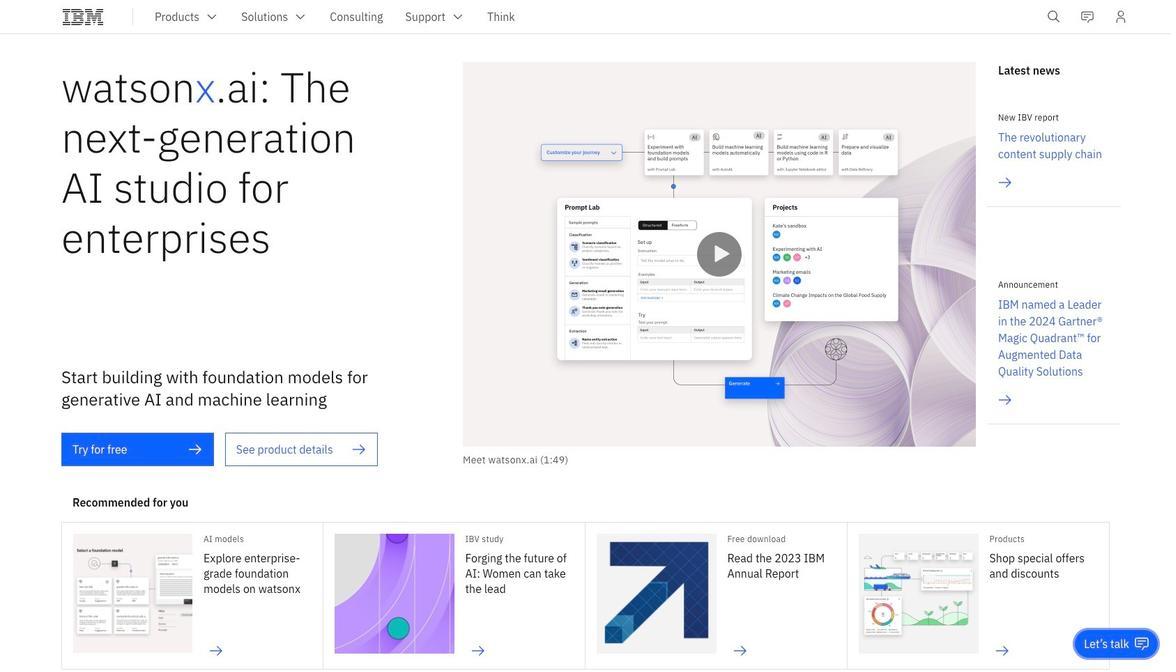 Task type: locate. For each thing, give the bounding box(es) containing it.
let's talk element
[[1085, 637, 1130, 652]]



Task type: vqa. For each thing, say whether or not it's contained in the screenshot.
Your privacy choices element
no



